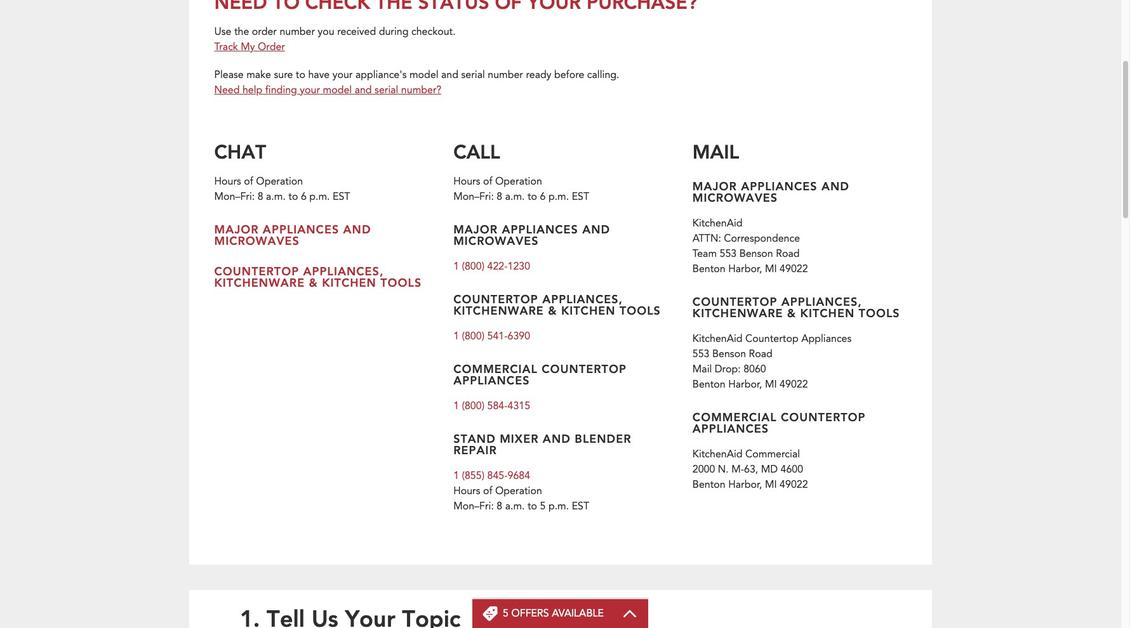 Task type: describe. For each thing, give the bounding box(es) containing it.
1 (800) 422-1230
[[454, 260, 531, 274]]

stand
[[454, 432, 496, 447]]

2 horizontal spatial major
[[693, 179, 737, 194]]

2 horizontal spatial kitchenware
[[693, 306, 784, 321]]

ready
[[526, 68, 552, 82]]

mail
[[693, 139, 740, 164]]

p.m. for call
[[549, 190, 569, 204]]

hours inside 1 (855) 845-9684 hours of operation mon–fri: 8 a.m. to 5 p.m. est
[[454, 485, 481, 499]]

2 horizontal spatial microwaves
[[693, 190, 778, 205]]

p.m. inside 1 (855) 845-9684 hours of operation mon–fri: 8 a.m. to 5 p.m. est
[[549, 500, 569, 514]]

5 offers available
[[503, 607, 604, 621]]

2 horizontal spatial &
[[788, 306, 797, 321]]

mi inside the kitchenaid attn: correspondence team 553 benson road benton harbor, mi 49022
[[766, 263, 777, 277]]

1 (800) 422-1230 link
[[454, 260, 531, 274]]

a.m. inside 1 (855) 845-9684 hours of operation mon–fri: 8 a.m. to 5 p.m. est
[[505, 500, 525, 514]]

1 horizontal spatial kitchen
[[562, 303, 616, 319]]

to inside please make sure to have your appliance's model and serial number ready before calling. need help finding your model and serial number?
[[296, 68, 306, 82]]

appliance's
[[356, 68, 407, 82]]

number inside the use the order number you received during checkout. track my order
[[280, 25, 315, 39]]

1 (855) 845-9684 link
[[454, 470, 531, 484]]

to inside 1 (855) 845-9684 hours of operation mon–fri: 8 a.m. to 5 p.m. est
[[528, 500, 538, 514]]

please make sure to have your appliance's model and serial number ready before calling. need help finding your model and serial number?
[[214, 68, 623, 97]]

benton inside the kitchenaid attn: correspondence team 553 benson road benton harbor, mi 49022
[[693, 263, 726, 277]]

tools inside countertop appliances, kitchenware & kitchen tools link
[[381, 275, 422, 291]]

blender
[[575, 432, 632, 447]]

operation for call
[[496, 175, 542, 189]]

major appliances and microwaves link
[[214, 222, 371, 249]]

call
[[454, 139, 500, 164]]

1 vertical spatial commercial
[[693, 410, 777, 425]]

the
[[234, 25, 249, 39]]

appliances inside kitchenaid countertop appliances 553 benson road mail drop: 8060 benton harbor, mi 49022
[[802, 333, 852, 346]]

received
[[337, 25, 376, 39]]

4600
[[781, 463, 804, 477]]

1 horizontal spatial &
[[548, 303, 558, 319]]

order
[[252, 25, 277, 39]]

6 for call
[[540, 190, 546, 204]]

and inside major appliances and microwaves link
[[343, 222, 371, 237]]

8060
[[744, 363, 767, 377]]

0 horizontal spatial major appliances and microwaves
[[214, 222, 371, 249]]

2 horizontal spatial appliances,
[[782, 294, 862, 310]]

kitchenaid attn: correspondence team 553 benson road benton harbor, mi 49022
[[693, 217, 808, 277]]

offers
[[512, 607, 549, 621]]

need
[[214, 83, 240, 97]]

est for chat
[[333, 190, 350, 204]]

8 for chat
[[258, 190, 263, 204]]

8 inside 1 (855) 845-9684 hours of operation mon–fri: 8 a.m. to 5 p.m. est
[[497, 500, 503, 514]]

mi inside kitchenaid countertop appliances 553 benson road mail drop: 8060 benton harbor, mi 49022
[[766, 378, 777, 392]]

n.
[[718, 463, 729, 477]]

1 for countertop appliances, kitchenware & kitchen tools
[[454, 330, 459, 344]]

1 horizontal spatial serial
[[462, 68, 485, 82]]

mail
[[693, 363, 712, 377]]

1 (800) 541-6390 link
[[454, 330, 531, 344]]

1 vertical spatial commercial countertop appliances
[[693, 410, 866, 437]]

road inside kitchenaid countertop appliances 553 benson road mail drop: 8060 benton harbor, mi 49022
[[749, 348, 773, 362]]

benson inside kitchenaid countertop appliances 553 benson road mail drop: 8060 benton harbor, mi 49022
[[713, 348, 746, 362]]

1 (800) 541-6390
[[454, 330, 531, 344]]

0 horizontal spatial major
[[214, 222, 259, 237]]

track
[[214, 40, 238, 54]]

1 for commercial countertop appliances
[[454, 400, 459, 414]]

553 inside the kitchenaid attn: correspondence team 553 benson road benton harbor, mi 49022
[[720, 247, 737, 261]]

est for call
[[572, 190, 590, 204]]

operation for chat
[[256, 175, 303, 189]]

md
[[762, 463, 778, 477]]

1 inside 1 (855) 845-9684 hours of operation mon–fri: 8 a.m. to 5 p.m. est
[[454, 470, 459, 484]]

2 horizontal spatial tools
[[859, 306, 901, 321]]

kitchenaid countertop appliances 553 benson road mail drop: 8060 benton harbor, mi 49022
[[693, 333, 852, 392]]

4315
[[508, 400, 531, 414]]

finding
[[265, 83, 297, 97]]

number inside please make sure to have your appliance's model and serial number ready before calling. need help finding your model and serial number?
[[488, 68, 523, 82]]

benton inside kitchenaid countertop appliances 553 benson road mail drop: 8060 benton harbor, mi 49022
[[693, 378, 726, 392]]

1 vertical spatial 5
[[503, 607, 509, 621]]

benton inside the kitchenaid commercial 2000 n. m-63, md 4600 benton harbor, mi 49022
[[693, 479, 726, 493]]

make
[[247, 68, 271, 82]]

1 horizontal spatial microwaves
[[454, 233, 539, 249]]

of for call
[[483, 175, 493, 189]]

0 vertical spatial commercial
[[454, 362, 538, 377]]

9684
[[508, 470, 531, 484]]

422-
[[488, 260, 508, 274]]

2 horizontal spatial kitchen
[[801, 306, 855, 321]]

553 inside kitchenaid countertop appliances 553 benson road mail drop: 8060 benton harbor, mi 49022
[[693, 348, 710, 362]]

hours of operation mon–fri: 8 a.m. to 6 p.m. est for chat
[[214, 175, 350, 204]]

hours of operation mon–fri: 8 a.m. to 6 p.m. est for call
[[454, 175, 590, 204]]

6390
[[508, 330, 531, 344]]

49022 inside kitchenaid countertop appliances 553 benson road mail drop: 8060 benton harbor, mi 49022
[[780, 378, 808, 392]]

chat
[[214, 139, 266, 164]]

63,
[[745, 463, 759, 477]]

repair
[[454, 443, 497, 458]]

1 horizontal spatial major
[[454, 222, 498, 237]]

a.m. for call
[[505, 190, 525, 204]]

p.m. for chat
[[310, 190, 330, 204]]

countertop inside kitchenaid countertop appliances 553 benson road mail drop: 8060 benton harbor, mi 49022
[[746, 333, 799, 346]]

5 inside 1 (855) 845-9684 hours of operation mon–fri: 8 a.m. to 5 p.m. est
[[540, 500, 546, 514]]

est inside 1 (855) 845-9684 hours of operation mon–fri: 8 a.m. to 5 p.m. est
[[572, 500, 590, 514]]



Task type: locate. For each thing, give the bounding box(es) containing it.
your down the have
[[300, 83, 320, 97]]

benson down correspondence
[[740, 247, 774, 261]]

before
[[555, 68, 585, 82]]

0 vertical spatial serial
[[462, 68, 485, 82]]

(800)
[[462, 260, 485, 274], [462, 330, 485, 344], [462, 400, 485, 414]]

3 1 from the top
[[454, 400, 459, 414]]

model
[[410, 68, 439, 82], [323, 83, 352, 97]]

0 horizontal spatial tools
[[381, 275, 422, 291]]

0 vertical spatial benson
[[740, 247, 774, 261]]

operation
[[256, 175, 303, 189], [496, 175, 542, 189], [496, 485, 542, 499]]

1 (800) from the top
[[462, 260, 485, 274]]

1 (855) 845-9684 hours of operation mon–fri: 8 a.m. to 5 p.m. est
[[454, 470, 590, 514]]

have
[[308, 68, 330, 82]]

8 down the call
[[497, 190, 503, 204]]

mon–fri: down the call
[[454, 190, 494, 204]]

number left you
[[280, 25, 315, 39]]

countertop appliances, kitchenware & kitchen tools up 6390
[[454, 292, 661, 319]]

major
[[693, 179, 737, 194], [214, 222, 259, 237], [454, 222, 498, 237]]

1 for major appliances and microwaves
[[454, 260, 459, 274]]

available
[[552, 607, 604, 621]]

kitchenaid for major appliances and microwaves
[[693, 217, 743, 231]]

use
[[214, 25, 232, 39]]

kitchen inside countertop appliances, kitchenware & kitchen tools link
[[322, 275, 377, 291]]

(800) for commercial countertop appliances
[[462, 400, 485, 414]]

to
[[296, 68, 306, 82], [289, 190, 298, 204], [528, 190, 538, 204], [528, 500, 538, 514]]

major appliances and microwaves up 1230
[[454, 222, 611, 249]]

number left ready
[[488, 68, 523, 82]]

countertop appliances, kitchenware & kitchen tools link
[[214, 264, 422, 291]]

2000
[[693, 463, 716, 477]]

commercial countertop appliances up 4315
[[454, 362, 627, 388]]

49022
[[780, 263, 808, 277], [780, 378, 808, 392], [780, 479, 808, 493]]

1 harbor, from the top
[[729, 263, 763, 277]]

1 vertical spatial benson
[[713, 348, 746, 362]]

0 vertical spatial road
[[776, 247, 800, 261]]

kitchenware
[[214, 275, 305, 291], [454, 303, 544, 319], [693, 306, 784, 321]]

& inside countertop appliances, kitchenware & kitchen tools link
[[309, 275, 318, 291]]

0 vertical spatial 553
[[720, 247, 737, 261]]

order
[[258, 40, 285, 54]]

mi down 'md'
[[766, 479, 777, 493]]

2 (800) from the top
[[462, 330, 485, 344]]

1 horizontal spatial appliances,
[[543, 292, 623, 307]]

mi
[[766, 263, 777, 277], [766, 378, 777, 392], [766, 479, 777, 493]]

(855)
[[462, 470, 485, 484]]

commercial countertop appliances
[[454, 362, 627, 388], [693, 410, 866, 437]]

0 vertical spatial kitchenaid
[[693, 217, 743, 231]]

3 49022 from the top
[[780, 479, 808, 493]]

commercial down 541-
[[454, 362, 538, 377]]

2 kitchenaid from the top
[[693, 333, 743, 346]]

of down 1 (855) 845-9684 "link"
[[483, 485, 493, 499]]

your up need help finding your model and serial number? link
[[333, 68, 353, 82]]

0 horizontal spatial serial
[[375, 83, 399, 97]]

2 6 from the left
[[540, 190, 546, 204]]

1 vertical spatial road
[[749, 348, 773, 362]]

hours down (855)
[[454, 485, 481, 499]]

1 (800) 584-4315 link
[[454, 400, 531, 414]]

tools
[[381, 275, 422, 291], [620, 303, 661, 319], [859, 306, 901, 321]]

1 (800) 584-4315
[[454, 400, 531, 414]]

0 horizontal spatial road
[[749, 348, 773, 362]]

1 horizontal spatial commercial countertop appliances
[[693, 410, 866, 437]]

number
[[280, 25, 315, 39], [488, 68, 523, 82]]

operation down chat
[[256, 175, 303, 189]]

1 vertical spatial your
[[300, 83, 320, 97]]

1 vertical spatial (800)
[[462, 330, 485, 344]]

major appliances and microwaves up countertop appliances, kitchenware & kitchen tools link
[[214, 222, 371, 249]]

1 horizontal spatial countertop appliances, kitchenware & kitchen tools
[[454, 292, 661, 319]]

harbor, down "8060"
[[729, 378, 763, 392]]

of
[[244, 175, 253, 189], [483, 175, 493, 189], [483, 485, 493, 499]]

during
[[379, 25, 409, 39]]

3 kitchenaid from the top
[[693, 448, 743, 462]]

1 horizontal spatial number
[[488, 68, 523, 82]]

m-
[[732, 463, 745, 477]]

drop:
[[715, 363, 741, 377]]

mon–fri: down chat
[[214, 190, 255, 204]]

2 horizontal spatial major appliances and microwaves
[[693, 179, 850, 205]]

hours of operation mon–fri: 8 a.m. to 6 p.m. est
[[214, 175, 350, 204], [454, 175, 590, 204]]

0 horizontal spatial number
[[280, 25, 315, 39]]

model up 'number?'
[[410, 68, 439, 82]]

operation down the call
[[496, 175, 542, 189]]

appliances
[[741, 179, 818, 194], [263, 222, 339, 237], [502, 222, 579, 237], [802, 333, 852, 346], [454, 373, 530, 388], [693, 421, 769, 437]]

0 horizontal spatial microwaves
[[214, 233, 300, 249]]

help
[[243, 83, 263, 97]]

1
[[454, 260, 459, 274], [454, 330, 459, 344], [454, 400, 459, 414], [454, 470, 459, 484]]

sure
[[274, 68, 293, 82]]

1230
[[508, 260, 531, 274]]

benton
[[693, 263, 726, 277], [693, 378, 726, 392], [693, 479, 726, 493]]

correspondence
[[724, 232, 801, 246]]

1 horizontal spatial major appliances and microwaves
[[454, 222, 611, 249]]

hours of operation mon–fri: 8 a.m. to 6 p.m. est down the call
[[454, 175, 590, 204]]

a.m.
[[266, 190, 286, 204], [505, 190, 525, 204], [505, 500, 525, 514]]

2 vertical spatial benton
[[693, 479, 726, 493]]

5 down stand mixer and blender repair
[[540, 500, 546, 514]]

1 1 from the top
[[454, 260, 459, 274]]

2 mi from the top
[[766, 378, 777, 392]]

track my order link
[[214, 40, 285, 54]]

mon–fri: down (855)
[[454, 500, 494, 514]]

1 horizontal spatial your
[[333, 68, 353, 82]]

1 horizontal spatial 6
[[540, 190, 546, 204]]

1 vertical spatial 553
[[693, 348, 710, 362]]

(800) left 584-
[[462, 400, 485, 414]]

road inside the kitchenaid attn: correspondence team 553 benson road benton harbor, mi 49022
[[776, 247, 800, 261]]

attn:
[[693, 232, 722, 246]]

need help finding your model and serial number? link
[[214, 83, 442, 97]]

your
[[333, 68, 353, 82], [300, 83, 320, 97]]

1 left (855)
[[454, 470, 459, 484]]

mixer
[[500, 432, 539, 447]]

1 horizontal spatial model
[[410, 68, 439, 82]]

584-
[[488, 400, 508, 414]]

0 vertical spatial number
[[280, 25, 315, 39]]

0 horizontal spatial appliances,
[[303, 264, 384, 279]]

road down correspondence
[[776, 247, 800, 261]]

road
[[776, 247, 800, 261], [749, 348, 773, 362]]

countertop appliances, kitchenware & kitchen tools
[[214, 264, 422, 291], [454, 292, 661, 319], [693, 294, 901, 321]]

kitchenaid
[[693, 217, 743, 231], [693, 333, 743, 346], [693, 448, 743, 462]]

6 for chat
[[301, 190, 307, 204]]

stand mixer and blender repair
[[454, 432, 632, 458]]

mon–fri: for chat
[[214, 190, 255, 204]]

use the order number you received during checkout. track my order
[[214, 25, 456, 54]]

and
[[442, 68, 459, 82], [355, 83, 372, 97], [822, 179, 850, 194], [343, 222, 371, 237], [583, 222, 611, 237], [543, 432, 571, 447]]

2 vertical spatial kitchenaid
[[693, 448, 743, 462]]

mon–fri: inside 1 (855) 845-9684 hours of operation mon–fri: 8 a.m. to 5 p.m. est
[[454, 500, 494, 514]]

commercial
[[454, 362, 538, 377], [693, 410, 777, 425], [746, 448, 801, 462]]

a.m. for chat
[[266, 190, 286, 204]]

3 mi from the top
[[766, 479, 777, 493]]

kitchenaid inside kitchenaid countertop appliances 553 benson road mail drop: 8060 benton harbor, mi 49022
[[693, 333, 743, 346]]

541-
[[488, 330, 508, 344]]

1 benton from the top
[[693, 263, 726, 277]]

0 horizontal spatial hours of operation mon–fri: 8 a.m. to 6 p.m. est
[[214, 175, 350, 204]]

benson inside the kitchenaid attn: correspondence team 553 benson road benton harbor, mi 49022
[[740, 247, 774, 261]]

kitchenaid up the attn:
[[693, 217, 743, 231]]

mi down "8060"
[[766, 378, 777, 392]]

kitchenaid up 'drop:'
[[693, 333, 743, 346]]

1 horizontal spatial kitchenware
[[454, 303, 544, 319]]

1 up stand
[[454, 400, 459, 414]]

(800) left 541-
[[462, 330, 485, 344]]

of down chat
[[244, 175, 253, 189]]

1 horizontal spatial road
[[776, 247, 800, 261]]

2 vertical spatial commercial
[[746, 448, 801, 462]]

0 vertical spatial model
[[410, 68, 439, 82]]

harbor, down correspondence
[[729, 263, 763, 277]]

3 harbor, from the top
[[729, 479, 763, 493]]

5
[[540, 500, 546, 514], [503, 607, 509, 621]]

1 vertical spatial harbor,
[[729, 378, 763, 392]]

2 vertical spatial harbor,
[[729, 479, 763, 493]]

kitchenware up 'drop:'
[[693, 306, 784, 321]]

team
[[693, 247, 717, 261]]

1 49022 from the top
[[780, 263, 808, 277]]

2 hours of operation mon–fri: 8 a.m. to 6 p.m. est from the left
[[454, 175, 590, 204]]

and inside stand mixer and blender repair
[[543, 432, 571, 447]]

(800) left "422-" in the top of the page
[[462, 260, 485, 274]]

49022 inside the kitchenaid attn: correspondence team 553 benson road benton harbor, mi 49022
[[780, 263, 808, 277]]

1 vertical spatial benton
[[693, 378, 726, 392]]

hours of operation mon–fri: 8 a.m. to 6 p.m. est up major appliances and microwaves link
[[214, 175, 350, 204]]

2 harbor, from the top
[[729, 378, 763, 392]]

0 horizontal spatial 6
[[301, 190, 307, 204]]

0 horizontal spatial kitchenware
[[214, 275, 305, 291]]

1 hours of operation mon–fri: 8 a.m. to 6 p.m. est from the left
[[214, 175, 350, 204]]

1 vertical spatial mi
[[766, 378, 777, 392]]

1 vertical spatial 49022
[[780, 378, 808, 392]]

benton down mail
[[693, 378, 726, 392]]

1 horizontal spatial tools
[[620, 303, 661, 319]]

2 horizontal spatial countertop appliances, kitchenware & kitchen tools
[[693, 294, 901, 321]]

4 1 from the top
[[454, 470, 459, 484]]

number?
[[401, 83, 442, 97]]

1 mi from the top
[[766, 263, 777, 277]]

3 (800) from the top
[[462, 400, 485, 414]]

2 49022 from the top
[[780, 378, 808, 392]]

harbor, inside kitchenaid countertop appliances 553 benson road mail drop: 8060 benton harbor, mi 49022
[[729, 378, 763, 392]]

countertop appliances, kitchenware & kitchen tools up kitchenaid countertop appliances 553 benson road mail drop: 8060 benton harbor, mi 49022
[[693, 294, 901, 321]]

benton down 2000
[[693, 479, 726, 493]]

microwaves
[[693, 190, 778, 205], [214, 233, 300, 249], [454, 233, 539, 249]]

benson up 'drop:'
[[713, 348, 746, 362]]

countertop appliances, kitchenware & kitchen tools down major appliances and microwaves link
[[214, 264, 422, 291]]

0 horizontal spatial kitchen
[[322, 275, 377, 291]]

49022 inside the kitchenaid commercial 2000 n. m-63, md 4600 benton harbor, mi 49022
[[780, 479, 808, 493]]

commercial up 'md'
[[746, 448, 801, 462]]

1 left 541-
[[454, 330, 459, 344]]

2 vertical spatial 49022
[[780, 479, 808, 493]]

model down the have
[[323, 83, 352, 97]]

8 for call
[[497, 190, 503, 204]]

845-
[[488, 470, 508, 484]]

0 vertical spatial harbor,
[[729, 263, 763, 277]]

appliances,
[[303, 264, 384, 279], [543, 292, 623, 307], [782, 294, 862, 310]]

my
[[241, 40, 255, 54]]

est
[[333, 190, 350, 204], [572, 190, 590, 204], [572, 500, 590, 514]]

kitchenware up 541-
[[454, 303, 544, 319]]

mi inside the kitchenaid commercial 2000 n. m-63, md 4600 benton harbor, mi 49022
[[766, 479, 777, 493]]

hours down the call
[[454, 175, 481, 189]]

8 down 845-
[[497, 500, 503, 514]]

1 6 from the left
[[301, 190, 307, 204]]

benton down the team
[[693, 263, 726, 277]]

553
[[720, 247, 737, 261], [693, 348, 710, 362]]

2 vertical spatial (800)
[[462, 400, 485, 414]]

0 horizontal spatial &
[[309, 275, 318, 291]]

&
[[309, 275, 318, 291], [548, 303, 558, 319], [788, 306, 797, 321]]

kitchen
[[322, 275, 377, 291], [562, 303, 616, 319], [801, 306, 855, 321]]

0 vertical spatial commercial countertop appliances
[[454, 362, 627, 388]]

0 vertical spatial 5
[[540, 500, 546, 514]]

kitchenaid inside the kitchenaid commercial 2000 n. m-63, md 4600 benton harbor, mi 49022
[[693, 448, 743, 462]]

553 up mail
[[693, 348, 710, 362]]

0 horizontal spatial your
[[300, 83, 320, 97]]

0 vertical spatial your
[[333, 68, 353, 82]]

1 vertical spatial kitchenaid
[[693, 333, 743, 346]]

kitchenware down major appliances and microwaves link
[[214, 275, 305, 291]]

1 vertical spatial serial
[[375, 83, 399, 97]]

1 horizontal spatial 553
[[720, 247, 737, 261]]

hours for chat
[[214, 175, 241, 189]]

of down the call
[[483, 175, 493, 189]]

of for chat
[[244, 175, 253, 189]]

mi down correspondence
[[766, 263, 777, 277]]

2 1 from the top
[[454, 330, 459, 344]]

0 vertical spatial (800)
[[462, 260, 485, 274]]

kitchenaid for countertop appliances, kitchenware & kitchen tools
[[693, 333, 743, 346]]

hours for call
[[454, 175, 481, 189]]

1 vertical spatial number
[[488, 68, 523, 82]]

0 horizontal spatial model
[[323, 83, 352, 97]]

calling.
[[588, 68, 620, 82]]

1 vertical spatial model
[[323, 83, 352, 97]]

you
[[318, 25, 335, 39]]

0 horizontal spatial 553
[[693, 348, 710, 362]]

harbor, inside the kitchenaid commercial 2000 n. m-63, md 4600 benton harbor, mi 49022
[[729, 479, 763, 493]]

road up "8060"
[[749, 348, 773, 362]]

0 vertical spatial benton
[[693, 263, 726, 277]]

hours down chat
[[214, 175, 241, 189]]

2 benton from the top
[[693, 378, 726, 392]]

of inside 1 (855) 845-9684 hours of operation mon–fri: 8 a.m. to 5 p.m. est
[[483, 485, 493, 499]]

(800) for major appliances and microwaves
[[462, 260, 485, 274]]

operation down 9684
[[496, 485, 542, 499]]

benson
[[740, 247, 774, 261], [713, 348, 746, 362]]

commercial inside the kitchenaid commercial 2000 n. m-63, md 4600 benton harbor, mi 49022
[[746, 448, 801, 462]]

1 horizontal spatial 5
[[540, 500, 546, 514]]

p.m.
[[310, 190, 330, 204], [549, 190, 569, 204], [549, 500, 569, 514]]

0 vertical spatial 49022
[[780, 263, 808, 277]]

please
[[214, 68, 244, 82]]

harbor,
[[729, 263, 763, 277], [729, 378, 763, 392], [729, 479, 763, 493]]

major appliances and microwaves
[[693, 179, 850, 205], [214, 222, 371, 249], [454, 222, 611, 249]]

checkout.
[[412, 25, 456, 39]]

2 vertical spatial mi
[[766, 479, 777, 493]]

1 kitchenaid from the top
[[693, 217, 743, 231]]

0 vertical spatial mi
[[766, 263, 777, 277]]

serial
[[462, 68, 485, 82], [375, 83, 399, 97]]

kitchenaid commercial 2000 n. m-63, md 4600 benton harbor, mi 49022
[[693, 448, 808, 493]]

3 benton from the top
[[693, 479, 726, 493]]

harbor, inside the kitchenaid attn: correspondence team 553 benson road benton harbor, mi 49022
[[729, 263, 763, 277]]

0 horizontal spatial 5
[[503, 607, 509, 621]]

1 left "422-" in the top of the page
[[454, 260, 459, 274]]

major appliances and microwaves up correspondence
[[693, 179, 850, 205]]

8
[[258, 190, 263, 204], [497, 190, 503, 204], [497, 500, 503, 514]]

kitchenaid up n.
[[693, 448, 743, 462]]

harbor, down 63,
[[729, 479, 763, 493]]

0 horizontal spatial commercial countertop appliances
[[454, 362, 627, 388]]

0 horizontal spatial countertop appliances, kitchenware & kitchen tools
[[214, 264, 422, 291]]

kitchenaid inside the kitchenaid attn: correspondence team 553 benson road benton harbor, mi 49022
[[693, 217, 743, 231]]

operation inside 1 (855) 845-9684 hours of operation mon–fri: 8 a.m. to 5 p.m. est
[[496, 485, 542, 499]]

(800) for countertop appliances, kitchenware & kitchen tools
[[462, 330, 485, 344]]

countertop inside countertop appliances, kitchenware & kitchen tools link
[[214, 264, 299, 279]]

mon–fri: for call
[[454, 190, 494, 204]]

553 right the team
[[720, 247, 737, 261]]

8 down chat
[[258, 190, 263, 204]]

countertop
[[214, 264, 299, 279], [454, 292, 539, 307], [693, 294, 778, 310], [746, 333, 799, 346], [542, 362, 627, 377], [781, 410, 866, 425]]

commercial down 'drop:'
[[693, 410, 777, 425]]

5 left offers
[[503, 607, 509, 621]]

commercial countertop appliances up 'md'
[[693, 410, 866, 437]]

1 horizontal spatial hours of operation mon–fri: 8 a.m. to 6 p.m. est
[[454, 175, 590, 204]]



Task type: vqa. For each thing, say whether or not it's contained in the screenshot.
'AMANA' IMAGE
no



